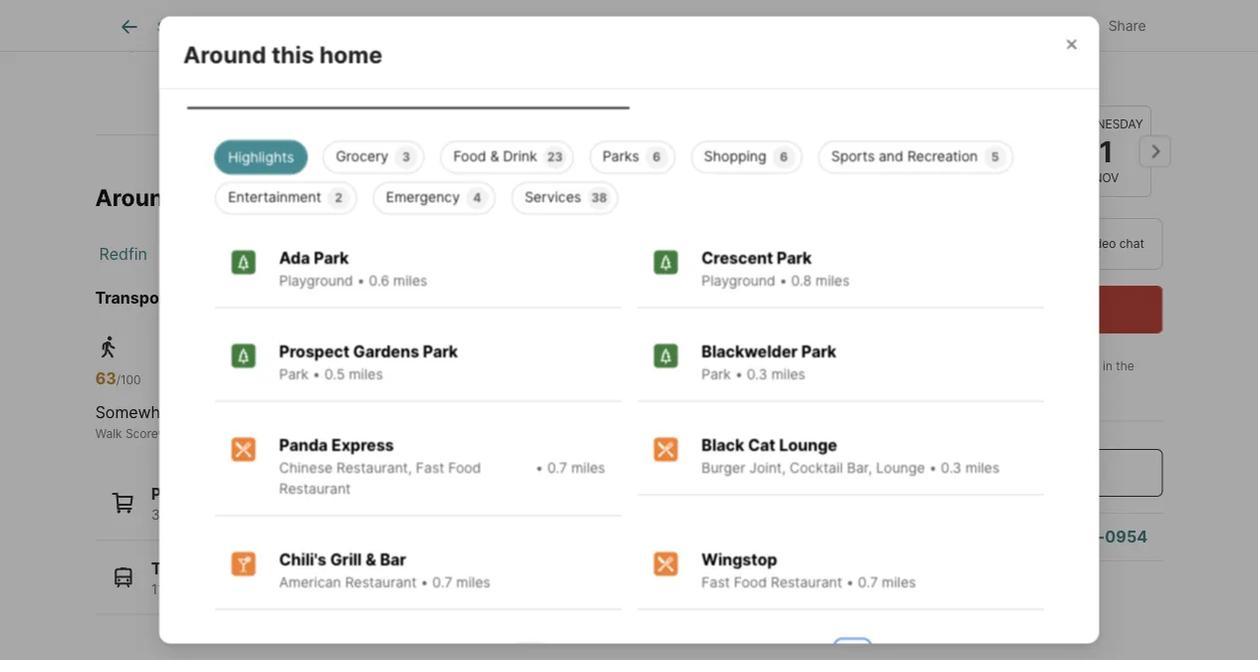 Task type: describe. For each thing, give the bounding box(es) containing it.
4
[[473, 191, 481, 206]]

redfin does not endorse or guarantee this information.
[[95, 3, 404, 17]]

st
[[380, 288, 396, 307]]

this up recreation
[[940, 72, 983, 100]]

chinese
[[279, 460, 332, 477]]

restaurant inside wingstop fast food restaurant • 0.7 miles
[[771, 575, 842, 592]]

park right gardens
[[423, 343, 458, 362]]

115,
[[207, 581, 232, 598]]

blackwelder park park • 0.3 miles
[[701, 343, 836, 384]]

miles inside black cat lounge burger joint, cocktail bar, lounge • 0.3 miles
[[965, 460, 1000, 477]]

wingstop fast food restaurant • 0.7 miles
[[701, 551, 916, 592]]

search link
[[117, 15, 205, 39]]

or
[[237, 3, 249, 17]]

transportation near 11347 s church st
[[95, 288, 396, 307]]

in
[[1103, 359, 1113, 374]]

go tour this home
[[852, 72, 1051, 100]]

fast inside wingstop fast food restaurant • 0.7 miles
[[701, 575, 730, 592]]

around this home element
[[183, 17, 406, 69]]

joint,
[[749, 460, 786, 477]]

redfin for redfin does not endorse or guarantee this information.
[[95, 3, 131, 17]]

oct for 30
[[896, 171, 922, 185]]

miles inside prospect gardens park park • 0.5 miles
[[348, 367, 383, 384]]

31 oct
[[991, 134, 1024, 185]]

/100 for 50
[[351, 373, 376, 388]]

food inside wingstop fast food restaurant • 0.7 miles
[[734, 575, 767, 592]]

crescent
[[701, 249, 773, 269]]

score for somewhat
[[125, 426, 158, 441]]

shopping
[[704, 149, 766, 166]]

restaurant inside chili's grill & bar american restaurant • 0.7 miles
[[345, 575, 416, 592]]

burger
[[701, 460, 745, 477]]

50 /100
[[330, 369, 376, 389]]

miles inside chili's grill & bar american restaurant • 0.7 miles
[[456, 575, 490, 592]]

0 vertical spatial 30
[[889, 134, 928, 169]]

drink
[[503, 149, 537, 166]]

0 vertical spatial lounge
[[779, 437, 837, 456]]

directly.
[[95, 38, 140, 53]]

black
[[701, 437, 744, 456]]

this inside around this home "element"
[[271, 40, 314, 68]]

wednesday 1 nov
[[1069, 117, 1143, 185]]

(773) 912-0954 link
[[1023, 528, 1148, 547]]

nov
[[1093, 171, 1119, 185]]

0 horizontal spatial home
[[231, 183, 294, 211]]

4 tab from the left
[[642, 3, 741, 51]]

transportation
[[95, 288, 212, 307]]

be inside school service boundaries are intended to be used as a reference only; they may change and are not
[[650, 3, 664, 17]]

0.6
[[368, 273, 389, 290]]

cocktail
[[790, 460, 843, 477]]

112,
[[178, 581, 203, 598]]

home inside "element"
[[319, 40, 382, 68]]

to
[[420, 21, 434, 35]]

6 for parks
[[653, 151, 660, 165]]

good transit transit score
[[330, 403, 423, 441]]

• inside black cat lounge burger joint, cocktail bar, lounge • 0.3 miles
[[929, 460, 937, 477]]

transit for transit
[[828, 72, 873, 89]]

list box inside around this home dialog
[[199, 134, 1060, 215]]

to inside guaranteed to be accurate. to verify school enrollment eligibility, contact the school district directly.
[[331, 21, 343, 35]]

places tab
[[187, 56, 629, 106]]

0 vertical spatial &
[[490, 149, 499, 166]]

panda
[[279, 437, 327, 456]]

parks
[[350, 507, 386, 524]]

0 vertical spatial food
[[453, 149, 486, 166]]

3 inside around this home dialog
[[402, 151, 410, 165]]

park down blackwelder
[[701, 367, 731, 384]]

to inside school service boundaries are intended to be used as a reference only; they may change and are not
[[635, 3, 646, 17]]

ri
[[299, 581, 312, 598]]

schedule
[[954, 300, 1026, 319]]

3 tab from the left
[[483, 3, 642, 51]]

bar,
[[847, 460, 872, 477]]

verify
[[437, 21, 469, 35]]

2
[[335, 191, 342, 206]]

tour
[[1037, 237, 1063, 251]]

food inside chinese restaurant, fast food restaurant
[[448, 460, 481, 477]]

2 school from the left
[[700, 21, 737, 35]]

food & drink 23
[[453, 149, 562, 166]]

ada
[[279, 249, 310, 269]]

reference
[[725, 3, 779, 17]]

be inside guaranteed to be accurate. to verify school enrollment eligibility, contact the school district directly.
[[346, 21, 361, 35]]

11347
[[254, 288, 301, 307]]

349,
[[265, 581, 295, 598]]

38
[[591, 191, 607, 206]]

x-
[[1001, 17, 1016, 34]]

0.3 inside black cat lounge burger joint, cocktail bar, lounge • 0.3 miles
[[941, 460, 961, 477]]

transit for transit 111, 112, 115, 119, 349, ri
[[151, 559, 206, 578]]

• inside chili's grill & bar american restaurant • 0.7 miles
[[420, 575, 428, 592]]

playground for crescent
[[701, 273, 775, 290]]

parks
[[602, 149, 639, 166]]

guaranteed to be accurate. to verify school enrollment eligibility, contact the school district directly.
[[95, 21, 780, 53]]

eligibility,
[[576, 21, 628, 35]]

transit
[[375, 403, 423, 422]]

start an offer
[[956, 463, 1059, 483]]

park inside crescent park playground • 0.8 miles
[[777, 249, 812, 269]]

sports and recreation
[[831, 149, 978, 166]]

guarantee
[[252, 3, 310, 17]]

3 inside places 3 groceries, 20 restaurants, 6 parks
[[151, 507, 160, 524]]

video
[[1086, 237, 1117, 251]]

miles inside blackwelder park park • 0.3 miles
[[771, 367, 805, 384]]

grocery
[[336, 149, 388, 166]]

• inside crescent park playground • 0.8 miles
[[779, 273, 787, 290]]

wingstop
[[701, 551, 777, 571]]

restaurants,
[[254, 507, 333, 524]]

grill
[[330, 551, 361, 571]]

favorite button
[[834, 4, 949, 45]]

119,
[[236, 581, 261, 598]]

around inside "element"
[[183, 40, 266, 68]]

church
[[319, 288, 376, 307]]

share
[[1109, 17, 1147, 34]]

places 3 groceries, 20 restaurants, 6 parks
[[151, 485, 386, 524]]

the inside guaranteed to be accurate. to verify school enrollment eligibility, contact the school district directly.
[[678, 21, 697, 35]]

and inside school service boundaries are intended to be used as a reference only; they may change and are not
[[196, 21, 217, 35]]

search tab list
[[95, 0, 757, 51]]

walkable
[[180, 403, 246, 422]]

tab list inside around this home dialog
[[183, 52, 1076, 110]]

60643
[[1062, 359, 1100, 374]]

2 tab from the left
[[334, 3, 483, 51]]

cat
[[748, 437, 775, 456]]

chinese restaurant, fast food restaurant
[[279, 460, 481, 498]]

out
[[1016, 17, 1039, 34]]

1 horizontal spatial 0.7
[[547, 460, 567, 477]]

20
[[233, 507, 251, 524]]

transit inside 'good transit transit score'
[[330, 426, 368, 441]]

miles inside wingstop fast food restaurant • 0.7 miles
[[882, 575, 916, 592]]

transit tab
[[629, 56, 1072, 106]]

tour for schedule
[[1030, 300, 1061, 319]]

30 inside in the last 30 days
[[921, 377, 936, 392]]

and inside around this home dialog
[[879, 149, 903, 166]]

information.
[[337, 3, 404, 17]]

around this home dialog
[[159, 17, 1100, 661]]

playground for ada
[[279, 273, 353, 290]]

chat
[[1120, 237, 1145, 251]]

start an offer button
[[852, 449, 1163, 497]]

23
[[547, 151, 562, 165]]



Task type: locate. For each thing, give the bounding box(es) containing it.
oct inside "31 oct"
[[995, 171, 1020, 185]]

playground down the crescent
[[701, 273, 775, 290]]

2 vertical spatial food
[[734, 575, 767, 592]]

score inside 'good transit transit score'
[[372, 426, 404, 441]]

5
[[991, 151, 999, 165]]

places for places 3 groceries, 20 restaurants, 6 parks
[[151, 485, 203, 504]]

/100 inside "63 /100"
[[116, 373, 141, 388]]

0.3 down blackwelder
[[747, 367, 767, 384]]

bar
[[380, 551, 406, 571]]

transit
[[828, 72, 873, 89], [330, 426, 368, 441], [151, 559, 206, 578]]

search
[[157, 18, 205, 35]]

lounge right bar,
[[876, 460, 925, 477]]

1 vertical spatial tour
[[1030, 300, 1061, 319]]

ada park playground • 0.6 miles
[[279, 249, 427, 290]]

restaurant down wingstop
[[771, 575, 842, 592]]

1 vertical spatial redfin
[[99, 244, 147, 263]]

restaurant down the 'chinese'
[[279, 481, 350, 498]]

and
[[196, 21, 217, 35], [879, 149, 903, 166]]

park down the prospect
[[279, 367, 308, 384]]

chicago link
[[258, 244, 320, 263]]

prospect gardens park park • 0.5 miles
[[279, 343, 458, 384]]

miles inside ada park playground • 0.6 miles
[[393, 273, 427, 290]]

places inside 'tab'
[[385, 72, 431, 89]]

0.7 inside wingstop fast food restaurant • 0.7 miles
[[858, 575, 878, 592]]

0 vertical spatial 3
[[402, 151, 410, 165]]

0 horizontal spatial places
[[151, 485, 203, 504]]

1 vertical spatial not
[[241, 21, 260, 35]]

1 vertical spatial 0.3
[[941, 460, 961, 477]]

food up 4
[[453, 149, 486, 166]]

score for good
[[372, 426, 404, 441]]

None button
[[863, 104, 954, 198], [962, 105, 1053, 197], [1061, 105, 1151, 197], [863, 104, 954, 198], [962, 105, 1053, 197], [1061, 105, 1151, 197]]

park inside ada park playground • 0.6 miles
[[313, 249, 349, 269]]

tab list containing places
[[183, 52, 1076, 110]]

to up contact
[[635, 3, 646, 17]]

and down endorse
[[196, 21, 217, 35]]

fast inside chinese restaurant, fast food restaurant
[[416, 460, 444, 477]]

a
[[715, 3, 721, 17]]

tour
[[888, 72, 935, 100], [1030, 300, 1061, 319]]

6 for shopping
[[780, 151, 788, 165]]

are
[[560, 3, 578, 17], [220, 21, 238, 35]]

30 right sports
[[889, 134, 928, 169]]

service
[[449, 3, 490, 17]]

1 horizontal spatial playground
[[701, 273, 775, 290]]

(773) 912-0954
[[1023, 528, 1148, 547]]

1 vertical spatial home
[[988, 72, 1051, 100]]

emergency
[[386, 189, 460, 206]]

0 vertical spatial home
[[319, 40, 382, 68]]

chili's grill & bar american restaurant • 0.7 miles
[[279, 551, 490, 592]]

endorse
[[188, 3, 234, 17]]

1 horizontal spatial 3
[[402, 151, 410, 165]]

0 horizontal spatial transit
[[151, 559, 206, 578]]

restaurant
[[279, 481, 350, 498], [345, 575, 416, 592], [771, 575, 842, 592]]

0 horizontal spatial tour
[[888, 72, 935, 100]]

0 vertical spatial transit
[[828, 72, 873, 89]]

1 vertical spatial food
[[448, 460, 481, 477]]

tour inside button
[[1030, 300, 1061, 319]]

this left entertainment
[[184, 183, 226, 211]]

to
[[635, 3, 646, 17], [331, 21, 343, 35]]

/100 right 0.5
[[351, 373, 376, 388]]

playground down ada
[[279, 273, 353, 290]]

x-out button
[[957, 4, 1056, 45]]

transit 111, 112, 115, 119, 349, ri
[[151, 559, 312, 598]]

school down a
[[700, 21, 737, 35]]

transit up the 112,
[[151, 559, 206, 578]]

an
[[999, 463, 1018, 483]]

0 horizontal spatial and
[[196, 21, 217, 35]]

lounge
[[779, 437, 837, 456], [876, 460, 925, 477]]

blackwelder
[[701, 343, 798, 362]]

option
[[852, 218, 997, 270]]

the
[[678, 21, 697, 35], [1116, 359, 1135, 374]]

score
[[125, 426, 158, 441], [372, 426, 404, 441]]

2 vertical spatial transit
[[151, 559, 206, 578]]

school down service
[[472, 21, 509, 35]]

lounge up 'cocktail' at the bottom
[[779, 437, 837, 456]]

• inside prospect gardens park park • 0.5 miles
[[312, 367, 320, 384]]

31
[[991, 134, 1024, 169]]

around this home inside "element"
[[183, 40, 382, 68]]

be down information.
[[346, 21, 361, 35]]

0 horizontal spatial /100
[[116, 373, 141, 388]]

1 vertical spatial fast
[[701, 575, 730, 592]]

& left drink
[[490, 149, 499, 166]]

/100
[[116, 373, 141, 388], [351, 373, 376, 388]]

&
[[490, 149, 499, 166], [365, 551, 376, 571]]

0 vertical spatial to
[[635, 3, 646, 17]]

oct inside 30 oct
[[896, 171, 922, 185]]

& inside chili's grill & bar american restaurant • 0.7 miles
[[365, 551, 376, 571]]

• inside blackwelder park park • 0.3 miles
[[735, 367, 743, 384]]

around down endorse
[[183, 40, 266, 68]]

1 vertical spatial lounge
[[876, 460, 925, 477]]

1 school from the left
[[472, 21, 509, 35]]

tour via video chat list box
[[852, 218, 1163, 270]]

favorite
[[879, 17, 932, 34]]

restaurant,
[[336, 460, 412, 477]]

1 vertical spatial 3
[[151, 507, 160, 524]]

this up guaranteed
[[313, 3, 334, 17]]

1 horizontal spatial are
[[560, 3, 578, 17]]

places up groceries,
[[151, 485, 203, 504]]

start
[[956, 463, 995, 483]]

miles inside crescent park playground • 0.8 miles
[[815, 273, 850, 290]]

around this home down guaranteed
[[183, 40, 382, 68]]

score down the somewhat
[[125, 426, 158, 441]]

places for places
[[385, 72, 431, 89]]

x-out
[[1001, 17, 1039, 34]]

not inside school service boundaries are intended to be used as a reference only; they may change and are not
[[241, 21, 260, 35]]

tab list
[[183, 52, 1076, 110]]

1 vertical spatial &
[[365, 551, 376, 571]]

1 horizontal spatial fast
[[701, 575, 730, 592]]

the down used
[[678, 21, 697, 35]]

score down "transit"
[[372, 426, 404, 441]]

1 horizontal spatial home
[[319, 40, 382, 68]]

1 horizontal spatial /100
[[351, 373, 376, 388]]

not up search
[[166, 3, 184, 17]]

1 horizontal spatial 0.3
[[941, 460, 961, 477]]

2 vertical spatial home
[[231, 183, 294, 211]]

bikeable
[[506, 403, 570, 422]]

0 horizontal spatial score
[[125, 426, 158, 441]]

• inside wingstop fast food restaurant • 0.7 miles
[[846, 575, 854, 592]]

places down guaranteed to be accurate. to verify school enrollment eligibility, contact the school district directly.
[[385, 72, 431, 89]]

•
[[357, 273, 365, 290], [779, 273, 787, 290], [312, 367, 320, 384], [735, 367, 743, 384], [535, 460, 543, 477], [929, 460, 937, 477], [420, 575, 428, 592], [846, 575, 854, 592]]

1 score from the left
[[125, 426, 158, 441]]

home down 'accurate.'
[[319, 40, 382, 68]]

0 vertical spatial tour
[[888, 72, 935, 100]]

the right in
[[1116, 359, 1135, 374]]

0954
[[1105, 528, 1148, 547]]

fast right the 'restaurant,'
[[416, 460, 444, 477]]

3 left groceries,
[[151, 507, 160, 524]]

this down guaranteed
[[271, 40, 314, 68]]

1 horizontal spatial the
[[1116, 359, 1135, 374]]

0 horizontal spatial playground
[[279, 273, 353, 290]]

1 vertical spatial around this home
[[95, 183, 294, 211]]

sports
[[831, 149, 875, 166]]

0 horizontal spatial school
[[472, 21, 509, 35]]

0 horizontal spatial &
[[365, 551, 376, 571]]

1 vertical spatial transit
[[330, 426, 368, 441]]

may
[[124, 21, 147, 35]]

tour right schedule
[[1030, 300, 1061, 319]]

1 horizontal spatial tour
[[1030, 300, 1061, 319]]

0 vertical spatial around this home
[[183, 40, 382, 68]]

& left bar
[[365, 551, 376, 571]]

transit down good
[[330, 426, 368, 441]]

services 38
[[524, 189, 607, 206]]

list box containing grocery
[[199, 134, 1060, 215]]

s
[[305, 288, 315, 307]]

american
[[279, 575, 341, 592]]

0 vertical spatial be
[[650, 3, 664, 17]]

are down or
[[220, 21, 238, 35]]

last
[[897, 377, 918, 392]]

food down wingstop
[[734, 575, 767, 592]]

to down information.
[[331, 21, 343, 35]]

0.3 left an
[[941, 460, 961, 477]]

schedule tour
[[954, 300, 1061, 319]]

1 horizontal spatial around
[[183, 40, 266, 68]]

1 vertical spatial 30
[[921, 377, 936, 392]]

list box
[[199, 134, 1060, 215]]

1 horizontal spatial 6
[[653, 151, 660, 165]]

1 horizontal spatial school
[[700, 21, 737, 35]]

0 horizontal spatial oct
[[896, 171, 922, 185]]

• inside ada park playground • 0.6 miles
[[357, 273, 365, 290]]

0 horizontal spatial 0.7
[[432, 575, 452, 592]]

redfin up transportation at the top left of the page
[[99, 244, 147, 263]]

/100 for 63
[[116, 373, 141, 388]]

1 vertical spatial the
[[1116, 359, 1135, 374]]

0.3
[[747, 367, 767, 384], [941, 460, 961, 477]]

0 horizontal spatial lounge
[[779, 437, 837, 456]]

0 horizontal spatial not
[[166, 3, 184, 17]]

1 tab from the left
[[227, 3, 334, 51]]

1 horizontal spatial &
[[490, 149, 499, 166]]

3 up emergency
[[402, 151, 410, 165]]

black cat lounge burger joint, cocktail bar, lounge • 0.3 miles
[[701, 437, 1000, 477]]

50
[[330, 369, 351, 389]]

be up contact
[[650, 3, 664, 17]]

1 vertical spatial around
[[95, 183, 178, 211]]

places
[[385, 72, 431, 89], [151, 485, 203, 504]]

tab
[[227, 3, 334, 51], [334, 3, 483, 51], [483, 3, 642, 51], [642, 3, 741, 51]]

1 vertical spatial to
[[331, 21, 343, 35]]

1 horizontal spatial be
[[650, 3, 664, 17]]

are up enrollment
[[560, 3, 578, 17]]

0 vertical spatial 0.3
[[747, 367, 767, 384]]

0.5
[[324, 367, 345, 384]]

0.3 inside blackwelder park park • 0.3 miles
[[747, 367, 767, 384]]

school service boundaries are intended to be used as a reference only; they may change and are not
[[95, 3, 809, 35]]

1 /100 from the left
[[116, 373, 141, 388]]

1 vertical spatial places
[[151, 485, 203, 504]]

good
[[330, 403, 370, 422]]

0 vertical spatial redfin
[[95, 3, 131, 17]]

0 horizontal spatial fast
[[416, 460, 444, 477]]

2 score from the left
[[372, 426, 404, 441]]

0 vertical spatial and
[[196, 21, 217, 35]]

0 horizontal spatial be
[[346, 21, 361, 35]]

0 vertical spatial fast
[[416, 460, 444, 477]]

home down highlights
[[231, 183, 294, 211]]

schedule tour button
[[852, 286, 1163, 334]]

6 right shopping
[[780, 151, 788, 165]]

1 vertical spatial are
[[220, 21, 238, 35]]

2 oct from the left
[[995, 171, 1020, 185]]

63
[[95, 369, 116, 389]]

2 horizontal spatial 0.7
[[858, 575, 878, 592]]

park right ada
[[313, 249, 349, 269]]

home down x-out
[[988, 72, 1051, 100]]

services
[[524, 189, 581, 206]]

1 horizontal spatial places
[[385, 72, 431, 89]]

2 playground from the left
[[701, 273, 775, 290]]

30
[[889, 134, 928, 169], [921, 377, 936, 392]]

0 vertical spatial the
[[678, 21, 697, 35]]

redfin link
[[99, 244, 147, 263]]

somewhat walkable walk score ®
[[95, 403, 246, 441]]

30 right last
[[921, 377, 936, 392]]

tour via video chat
[[1037, 237, 1145, 251]]

restaurant inside chinese restaurant, fast food restaurant
[[279, 481, 350, 498]]

places inside places 3 groceries, 20 restaurants, 6 parks
[[151, 485, 203, 504]]

1
[[1099, 134, 1113, 169]]

entertainment
[[228, 189, 321, 206]]

only;
[[782, 3, 809, 17]]

1 vertical spatial be
[[346, 21, 361, 35]]

oct for 31
[[995, 171, 1020, 185]]

the inside in the last 30 days
[[1116, 359, 1135, 374]]

6 right parks at top
[[653, 151, 660, 165]]

tour for go
[[888, 72, 935, 100]]

fast down wingstop
[[701, 575, 730, 592]]

0.8
[[791, 273, 812, 290]]

6 inside places 3 groceries, 20 restaurants, 6 parks
[[337, 507, 346, 524]]

0 vertical spatial around
[[183, 40, 266, 68]]

1 horizontal spatial not
[[241, 21, 260, 35]]

days
[[939, 377, 966, 392]]

via
[[1066, 237, 1082, 251]]

not down redfin does not endorse or guarantee this information.
[[241, 21, 260, 35]]

transit down favorite button
[[828, 72, 873, 89]]

1 playground from the left
[[279, 273, 353, 290]]

district
[[740, 21, 780, 35]]

redfin for redfin
[[99, 244, 147, 263]]

crescent park playground • 0.8 miles
[[701, 249, 850, 290]]

®
[[158, 426, 166, 441]]

0 horizontal spatial the
[[678, 21, 697, 35]]

0 vertical spatial not
[[166, 3, 184, 17]]

0 horizontal spatial 6
[[337, 507, 346, 524]]

/100 up the somewhat
[[116, 373, 141, 388]]

recreation
[[907, 149, 978, 166]]

2 horizontal spatial transit
[[828, 72, 873, 89]]

1 vertical spatial and
[[879, 149, 903, 166]]

0 horizontal spatial 3
[[151, 507, 160, 524]]

tour right go
[[888, 72, 935, 100]]

0 vertical spatial places
[[385, 72, 431, 89]]

does
[[135, 3, 162, 17]]

playground inside crescent park playground • 0.8 miles
[[701, 273, 775, 290]]

transit inside tab
[[828, 72, 873, 89]]

1 horizontal spatial oct
[[995, 171, 1020, 185]]

1 horizontal spatial transit
[[330, 426, 368, 441]]

63 /100
[[95, 369, 141, 389]]

park up "0.8"
[[777, 249, 812, 269]]

playground inside ada park playground • 0.6 miles
[[279, 273, 353, 290]]

panda express
[[279, 437, 394, 456]]

912-
[[1070, 528, 1105, 547]]

park right blackwelder
[[801, 343, 836, 362]]

around up the redfin link
[[95, 183, 178, 211]]

transit inside transit 111, 112, 115, 119, 349, ri
[[151, 559, 206, 578]]

oct down '5'
[[995, 171, 1020, 185]]

1 horizontal spatial score
[[372, 426, 404, 441]]

0.7 inside chili's grill & bar american restaurant • 0.7 miles
[[432, 575, 452, 592]]

fast
[[416, 460, 444, 477], [701, 575, 730, 592]]

restaurant down bar
[[345, 575, 416, 592]]

1 horizontal spatial lounge
[[876, 460, 925, 477]]

chicago
[[258, 244, 320, 263]]

2 horizontal spatial home
[[988, 72, 1051, 100]]

home
[[319, 40, 382, 68], [988, 72, 1051, 100], [231, 183, 294, 211]]

around this home down highlights
[[95, 183, 294, 211]]

0 horizontal spatial are
[[220, 21, 238, 35]]

school
[[407, 3, 446, 17]]

1 oct from the left
[[896, 171, 922, 185]]

oct down sports and recreation
[[896, 171, 922, 185]]

share button
[[1064, 4, 1163, 45]]

/100 inside 50 /100
[[351, 373, 376, 388]]

next image
[[1140, 135, 1171, 167]]

6 left parks
[[337, 507, 346, 524]]

and right sports
[[879, 149, 903, 166]]

playground
[[279, 273, 353, 290], [701, 273, 775, 290]]

1 horizontal spatial to
[[635, 3, 646, 17]]

boundaries
[[494, 3, 557, 17]]

0 horizontal spatial around
[[95, 183, 178, 211]]

2 horizontal spatial 6
[[780, 151, 788, 165]]

2 /100 from the left
[[351, 373, 376, 388]]

0 horizontal spatial to
[[331, 21, 343, 35]]

redfin up they
[[95, 3, 131, 17]]

score inside somewhat walkable walk score ®
[[125, 426, 158, 441]]

0 vertical spatial are
[[560, 3, 578, 17]]

walk
[[95, 426, 122, 441]]

0 horizontal spatial 0.3
[[747, 367, 767, 384]]

intended
[[582, 3, 631, 17]]

food right the 'restaurant,'
[[448, 460, 481, 477]]

1 horizontal spatial and
[[879, 149, 903, 166]]



Task type: vqa. For each thing, say whether or not it's contained in the screenshot.
the 'Monday 6 Nov'
no



